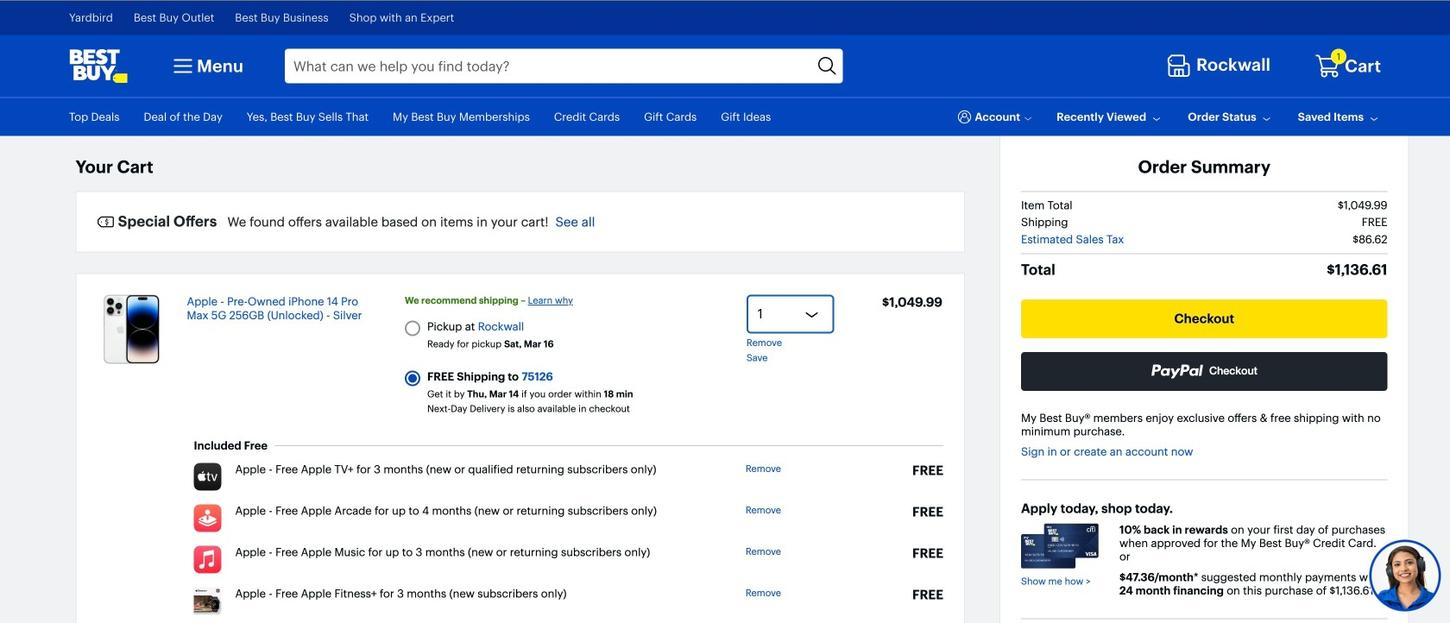 Task type: vqa. For each thing, say whether or not it's contained in the screenshot.
Menu icon
yes



Task type: describe. For each thing, give the bounding box(es) containing it.
utility element
[[69, 98, 1382, 136]]

Type to search. Navigate forward to hear suggestions text field
[[285, 49, 813, 83]]

cart icon image
[[1315, 53, 1341, 79]]

best buy help human beacon image
[[1369, 539, 1443, 613]]



Task type: locate. For each thing, give the bounding box(es) containing it.
menu image
[[169, 52, 197, 80]]

None radio
[[405, 321, 421, 336], [405, 371, 421, 386], [405, 321, 421, 336], [405, 371, 421, 386]]

paypal checkout image
[[1151, 364, 1258, 379]]

bestbuy.com image
[[69, 49, 128, 83]]

order summary element
[[965, 136, 1410, 623]]

apple - pre-owned iphone 14 pro max 5g 256gb (unlocked) - silver image
[[104, 295, 160, 364]]



